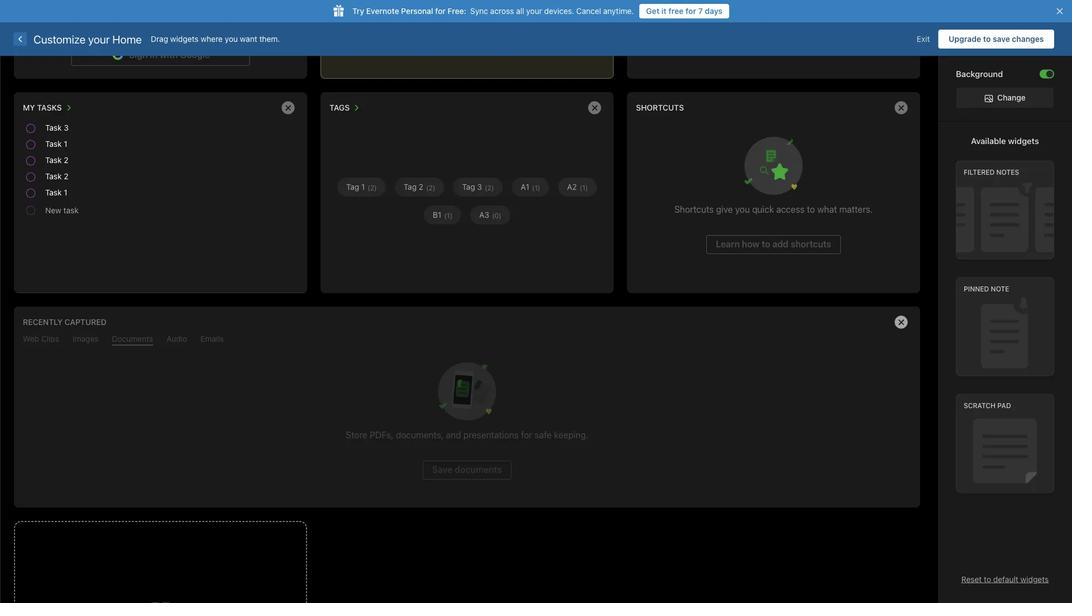Task type: locate. For each thing, give the bounding box(es) containing it.
1 vertical spatial to
[[984, 575, 991, 584]]

0 horizontal spatial remove image
[[277, 97, 299, 119]]

to
[[983, 34, 991, 44], [984, 575, 991, 584]]

2 vertical spatial widgets
[[1021, 575, 1049, 584]]

widgets
[[170, 34, 199, 44], [1008, 136, 1039, 146], [1021, 575, 1049, 584]]

default
[[993, 575, 1019, 584]]

get it free for 7 days button
[[640, 4, 729, 18]]

widgets right available
[[1008, 136, 1039, 146]]

0 vertical spatial widgets
[[170, 34, 199, 44]]

0 horizontal spatial for
[[435, 6, 446, 16]]

to inside button
[[983, 34, 991, 44]]

2 for from the left
[[686, 6, 696, 16]]

for left free: at the left top of the page
[[435, 6, 446, 16]]

them.
[[259, 34, 280, 44]]

remove image
[[277, 97, 299, 119], [584, 97, 606, 119]]

notes
[[997, 168, 1019, 176]]

devices.
[[544, 6, 574, 16]]

personal
[[401, 6, 433, 16]]

pad
[[998, 402, 1011, 410]]

scratch
[[964, 402, 996, 410]]

1 horizontal spatial remove image
[[584, 97, 606, 119]]

your right all
[[526, 6, 542, 16]]

1 horizontal spatial your
[[526, 6, 542, 16]]

your
[[526, 6, 542, 16], [88, 32, 110, 46]]

1 horizontal spatial for
[[686, 6, 696, 16]]

you
[[225, 34, 238, 44]]

change
[[997, 93, 1026, 102]]

get
[[646, 6, 660, 16]]

try
[[352, 6, 364, 16]]

to right reset
[[984, 575, 991, 584]]

widgets right default
[[1021, 575, 1049, 584]]

customize
[[34, 32, 86, 46]]

drag
[[151, 34, 168, 44]]

for left 7 on the right top
[[686, 6, 696, 16]]

free
[[669, 6, 684, 16]]

0 vertical spatial to
[[983, 34, 991, 44]]

1 vertical spatial your
[[88, 32, 110, 46]]

remove image
[[890, 97, 913, 119], [890, 311, 913, 333]]

to left save
[[983, 34, 991, 44]]

for
[[435, 6, 446, 16], [686, 6, 696, 16]]

evernote
[[366, 6, 399, 16]]

widgets right "drag"
[[170, 34, 199, 44]]

reset to default widgets
[[962, 575, 1049, 584]]

for for 7
[[686, 6, 696, 16]]

scratch pad
[[964, 402, 1011, 410]]

7
[[698, 6, 703, 16]]

widgets for available
[[1008, 136, 1039, 146]]

upgrade to save changes button
[[939, 30, 1054, 49]]

available
[[971, 136, 1006, 146]]

upgrade
[[949, 34, 981, 44]]

try evernote personal for free: sync across all your devices. cancel anytime.
[[352, 6, 634, 16]]

1 for from the left
[[435, 6, 446, 16]]

1 vertical spatial remove image
[[890, 311, 913, 333]]

your left 'home'
[[88, 32, 110, 46]]

for inside button
[[686, 6, 696, 16]]

get it free for 7 days
[[646, 6, 723, 16]]

to for reset
[[984, 575, 991, 584]]

free:
[[448, 6, 466, 16]]

filtered
[[964, 168, 995, 176]]

change button
[[957, 88, 1054, 108]]

1 vertical spatial widgets
[[1008, 136, 1039, 146]]

0 vertical spatial remove image
[[890, 97, 913, 119]]

cancel
[[576, 6, 601, 16]]



Task type: vqa. For each thing, say whether or not it's contained in the screenshot.
GET IT FREE FOR 7 DAYS button
yes



Task type: describe. For each thing, give the bounding box(es) containing it.
filtered notes
[[964, 168, 1019, 176]]

exit
[[917, 34, 930, 44]]

pinned
[[964, 285, 989, 293]]

reset
[[962, 575, 982, 584]]

0 horizontal spatial your
[[88, 32, 110, 46]]

pinned note
[[964, 285, 1010, 293]]

it
[[662, 6, 667, 16]]

drag widgets where you want them.
[[151, 34, 280, 44]]

1 remove image from the left
[[277, 97, 299, 119]]

across
[[490, 6, 514, 16]]

note
[[991, 285, 1010, 293]]

days
[[705, 6, 723, 16]]

background image
[[1047, 71, 1053, 77]]

reset to default widgets button
[[962, 575, 1049, 584]]

background
[[956, 69, 1003, 79]]

anytime.
[[603, 6, 634, 16]]

widgets for drag
[[170, 34, 199, 44]]

1 remove image from the top
[[890, 97, 913, 119]]

home
[[112, 32, 142, 46]]

to for upgrade
[[983, 34, 991, 44]]

exit button
[[909, 30, 939, 49]]

0 vertical spatial your
[[526, 6, 542, 16]]

2 remove image from the left
[[584, 97, 606, 119]]

for for free:
[[435, 6, 446, 16]]

customize your home
[[34, 32, 142, 46]]

all
[[516, 6, 524, 16]]

upgrade to save changes
[[949, 34, 1044, 44]]

save
[[993, 34, 1010, 44]]

want
[[240, 34, 257, 44]]

changes
[[1012, 34, 1044, 44]]

2 remove image from the top
[[890, 311, 913, 333]]

available widgets
[[971, 136, 1039, 146]]

sync
[[470, 6, 488, 16]]

where
[[201, 34, 223, 44]]



